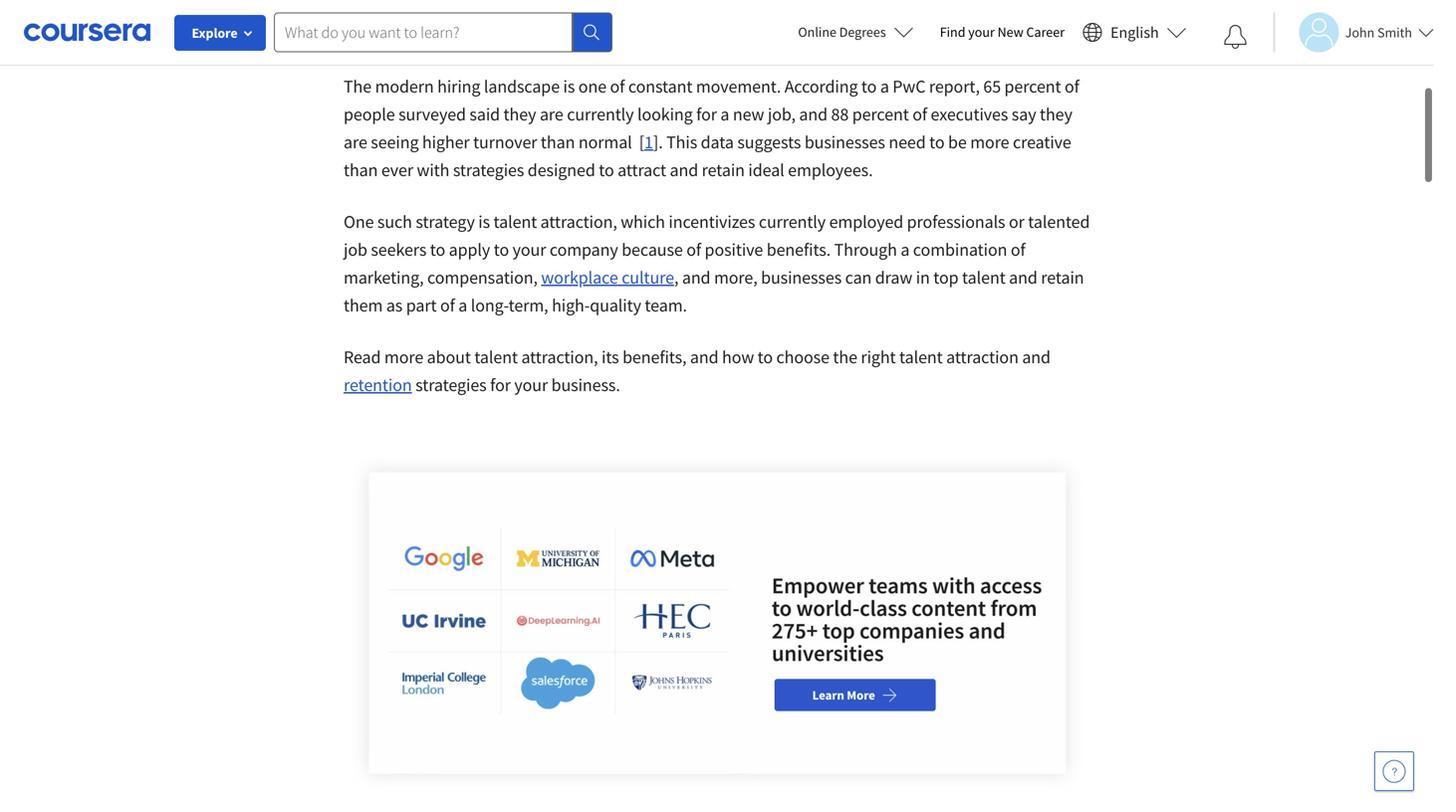 Task type: locate. For each thing, give the bounding box(es) containing it.
can
[[845, 266, 872, 289]]

is inside the modern hiring landscape is one of constant movement. according to a pwc report, 65 percent of people surveyed said they are currently looking for a new job, and 88 percent of executives say they are seeing higher turnover than normal  [
[[563, 75, 575, 98]]

your
[[968, 23, 995, 41], [513, 239, 546, 261], [514, 374, 548, 396]]

1 vertical spatial than
[[344, 159, 378, 181]]

attraction, inside read more about talent attraction, its benefits, and how to choose the right talent attraction and retention strategies for your business.
[[521, 346, 598, 369]]

and left 88
[[799, 103, 828, 126]]

0 horizontal spatial is
[[478, 211, 490, 233]]

0 horizontal spatial more
[[384, 346, 424, 369]]

help center image
[[1383, 760, 1406, 784]]

 image
[[344, 447, 1091, 799]]

attraction,
[[541, 211, 617, 233], [521, 346, 598, 369]]

online
[[798, 23, 837, 41]]

english
[[1111, 22, 1159, 42]]

retain down talented
[[1041, 266, 1084, 289]]

online degrees
[[798, 23, 886, 41]]

which
[[621, 211, 665, 233]]

a inside the one such strategy is talent attraction, which incentivizes currently employed professionals or talented job seekers to apply to your company because of positive benefits. through a combination of marketing, compensation,
[[901, 239, 910, 261]]

more right "be"
[[970, 131, 1010, 153]]

job,
[[768, 103, 796, 126]]

retain inside , and more, businesses can draw in top talent and retain them as part of a long-term, high-quality team.
[[1041, 266, 1084, 289]]

[featured image] woman on a bench working on a laptop image
[[344, 0, 1091, 25]]

talent up compensation,
[[494, 211, 537, 233]]

1 vertical spatial is
[[478, 211, 490, 233]]

are down the landscape
[[540, 103, 563, 126]]

businesses down 88
[[805, 131, 885, 153]]

0 vertical spatial for
[[696, 103, 717, 126]]

pwc
[[893, 75, 926, 98]]

more,
[[714, 266, 758, 289]]

1 horizontal spatial than
[[541, 131, 575, 153]]

culture
[[622, 266, 674, 289]]

0 horizontal spatial percent
[[852, 103, 909, 126]]

of
[[610, 75, 625, 98], [1065, 75, 1080, 98], [913, 103, 927, 126], [687, 239, 701, 261], [1011, 239, 1026, 261], [440, 294, 455, 317]]

more up retention
[[384, 346, 424, 369]]

talented
[[1028, 211, 1090, 233]]

0 horizontal spatial than
[[344, 159, 378, 181]]

retain inside ']. this data suggests businesses need to be more creative than ever with strategies designed to attract and retain ideal employees.'
[[702, 159, 745, 181]]

0 horizontal spatial retain
[[702, 159, 745, 181]]

0 horizontal spatial currently
[[567, 103, 634, 126]]

, and more, businesses can draw in top talent and retain them as part of a long-term, high-quality team.
[[344, 266, 1084, 317]]

designed
[[528, 159, 595, 181]]

or
[[1009, 211, 1025, 233]]

percent
[[1005, 75, 1061, 98], [852, 103, 909, 126]]

of inside , and more, businesses can draw in top talent and retain them as part of a long-term, high-quality team.
[[440, 294, 455, 317]]

0 vertical spatial more
[[970, 131, 1010, 153]]

and down this
[[670, 159, 698, 181]]

0 horizontal spatial they
[[504, 103, 536, 126]]

businesses down benefits.
[[761, 266, 842, 289]]

because
[[622, 239, 683, 261]]

1 vertical spatial attraction,
[[521, 346, 598, 369]]

talent inside the one such strategy is talent attraction, which incentivizes currently employed professionals or talented job seekers to apply to your company because of positive benefits. through a combination of marketing, compensation,
[[494, 211, 537, 233]]

percent up need
[[852, 103, 909, 126]]

than up designed at the left top of the page
[[541, 131, 575, 153]]

show notifications image
[[1224, 25, 1248, 49]]

and down or
[[1009, 266, 1038, 289]]

]. this data suggests businesses need to be more creative than ever with strategies designed to attract and retain ideal employees.
[[344, 131, 1072, 181]]

to left pwc
[[862, 75, 877, 98]]

0 vertical spatial are
[[540, 103, 563, 126]]

0 vertical spatial strategies
[[453, 159, 524, 181]]

talent right right
[[899, 346, 943, 369]]

currently
[[567, 103, 634, 126], [759, 211, 826, 233]]

right
[[861, 346, 896, 369]]

of down incentivizes
[[687, 239, 701, 261]]

more inside read more about talent attraction, its benefits, and how to choose the right talent attraction and retention strategies for your business.
[[384, 346, 424, 369]]

currently inside the one such strategy is talent attraction, which incentivizes currently employed professionals or talented job seekers to apply to your company because of positive benefits. through a combination of marketing, compensation,
[[759, 211, 826, 233]]

looking
[[637, 103, 693, 126]]

for down long-
[[490, 374, 511, 396]]

0 vertical spatial than
[[541, 131, 575, 153]]

more
[[970, 131, 1010, 153], [384, 346, 424, 369]]

than inside ']. this data suggests businesses need to be more creative than ever with strategies designed to attract and retain ideal employees.'
[[344, 159, 378, 181]]

0 vertical spatial attraction,
[[541, 211, 617, 233]]

a
[[880, 75, 889, 98], [721, 103, 730, 126], [901, 239, 910, 261], [458, 294, 467, 317]]

0 vertical spatial is
[[563, 75, 575, 98]]

to
[[862, 75, 877, 98], [929, 131, 945, 153], [599, 159, 614, 181], [430, 239, 445, 261], [494, 239, 509, 261], [758, 346, 773, 369]]

2 vertical spatial your
[[514, 374, 548, 396]]

attract
[[618, 159, 666, 181]]

a up draw
[[901, 239, 910, 261]]

strategies
[[453, 159, 524, 181], [415, 374, 487, 396]]

workplace culture
[[541, 266, 674, 289]]

1
[[645, 131, 653, 153]]

percent up say at the right of the page
[[1005, 75, 1061, 98]]

positive
[[705, 239, 763, 261]]

1 vertical spatial currently
[[759, 211, 826, 233]]

businesses
[[805, 131, 885, 153], [761, 266, 842, 289]]

1 horizontal spatial for
[[696, 103, 717, 126]]

1 horizontal spatial is
[[563, 75, 575, 98]]

is
[[563, 75, 575, 98], [478, 211, 490, 233]]

a left long-
[[458, 294, 467, 317]]

1 horizontal spatial currently
[[759, 211, 826, 233]]

its
[[602, 346, 619, 369]]

1 horizontal spatial they
[[1040, 103, 1073, 126]]

read more about talent attraction, its benefits, and how to choose the right talent attraction and retention strategies for your business.
[[344, 346, 1051, 396]]

your up compensation,
[[513, 239, 546, 261]]

the
[[344, 75, 372, 98]]

0 horizontal spatial are
[[344, 131, 367, 153]]

is up apply
[[478, 211, 490, 233]]

to inside the modern hiring landscape is one of constant movement. according to a pwc report, 65 percent of people surveyed said they are currently looking for a new job, and 88 percent of executives say they are seeing higher turnover than normal  [
[[862, 75, 877, 98]]

john smith button
[[1274, 12, 1434, 52]]

1 vertical spatial strategies
[[415, 374, 487, 396]]

1 vertical spatial your
[[513, 239, 546, 261]]

online degrees button
[[782, 10, 930, 54]]

is left 'one'
[[563, 75, 575, 98]]

0 vertical spatial businesses
[[805, 131, 885, 153]]

1 vertical spatial retain
[[1041, 266, 1084, 289]]

retention link
[[344, 374, 412, 396]]

they up creative
[[1040, 103, 1073, 126]]

and left how
[[690, 346, 719, 369]]

retain
[[702, 159, 745, 181], [1041, 266, 1084, 289]]

businesses inside , and more, businesses can draw in top talent and retain them as part of a long-term, high-quality team.
[[761, 266, 842, 289]]

1 vertical spatial for
[[490, 374, 511, 396]]

as
[[386, 294, 403, 317]]

strategies inside read more about talent attraction, its benefits, and how to choose the right talent attraction and retention strategies for your business.
[[415, 374, 487, 396]]

and
[[799, 103, 828, 126], [670, 159, 698, 181], [682, 266, 711, 289], [1009, 266, 1038, 289], [690, 346, 719, 369], [1022, 346, 1051, 369]]

of right part
[[440, 294, 455, 317]]

find your new career
[[940, 23, 1065, 41]]

0 vertical spatial currently
[[567, 103, 634, 126]]

business.
[[551, 374, 620, 396]]

currently down 'one'
[[567, 103, 634, 126]]

strategies down about
[[415, 374, 487, 396]]

benefits,
[[623, 346, 687, 369]]

and right , at the left top of the page
[[682, 266, 711, 289]]

1 vertical spatial businesses
[[761, 266, 842, 289]]

such
[[377, 211, 412, 233]]

talent down the combination
[[962, 266, 1006, 289]]

attraction, up company
[[541, 211, 617, 233]]

currently up benefits.
[[759, 211, 826, 233]]

they
[[504, 103, 536, 126], [1040, 103, 1073, 126]]

new
[[998, 23, 1024, 41]]

0 vertical spatial retain
[[702, 159, 745, 181]]

talent inside , and more, businesses can draw in top talent and retain them as part of a long-term, high-quality team.
[[962, 266, 1006, 289]]

1 horizontal spatial percent
[[1005, 75, 1061, 98]]

workplace
[[541, 266, 618, 289]]

your left business.
[[514, 374, 548, 396]]

What do you want to learn? text field
[[274, 12, 573, 52]]

1 vertical spatial more
[[384, 346, 424, 369]]

find
[[940, 23, 966, 41]]

1 horizontal spatial are
[[540, 103, 563, 126]]

None search field
[[274, 12, 613, 52]]

0 vertical spatial your
[[968, 23, 995, 41]]

your right find
[[968, 23, 995, 41]]

for inside the modern hiring landscape is one of constant movement. according to a pwc report, 65 percent of people surveyed said they are currently looking for a new job, and 88 percent of executives say they are seeing higher turnover than normal  [
[[696, 103, 717, 126]]

[
[[639, 131, 645, 153]]

retain down data
[[702, 159, 745, 181]]

of right 'one'
[[610, 75, 625, 98]]

to right how
[[758, 346, 773, 369]]

employed
[[829, 211, 904, 233]]

they down the landscape
[[504, 103, 536, 126]]

strategies down turnover
[[453, 159, 524, 181]]

to inside read more about talent attraction, its benefits, and how to choose the right talent attraction and retention strategies for your business.
[[758, 346, 773, 369]]

are
[[540, 103, 563, 126], [344, 131, 367, 153]]

quality
[[590, 294, 641, 317]]

through
[[834, 239, 897, 261]]

a inside , and more, businesses can draw in top talent and retain them as part of a long-term, high-quality team.
[[458, 294, 467, 317]]

1 vertical spatial are
[[344, 131, 367, 153]]

are down the people
[[344, 131, 367, 153]]

1 horizontal spatial retain
[[1041, 266, 1084, 289]]

ever
[[381, 159, 413, 181]]

0 horizontal spatial for
[[490, 374, 511, 396]]

say
[[1012, 103, 1036, 126]]

1 horizontal spatial more
[[970, 131, 1010, 153]]

modern
[[375, 75, 434, 98]]

seeing
[[371, 131, 419, 153]]

than left ever
[[344, 159, 378, 181]]

for up data
[[696, 103, 717, 126]]

attraction, up business.
[[521, 346, 598, 369]]



Task type: describe. For each thing, give the bounding box(es) containing it.
marketing,
[[344, 266, 424, 289]]

of down career
[[1065, 75, 1080, 98]]

1 link
[[645, 131, 653, 153]]

people
[[344, 103, 395, 126]]

workplace culture link
[[541, 266, 674, 289]]

landscape
[[484, 75, 560, 98]]

employees.
[[788, 159, 873, 181]]

of down or
[[1011, 239, 1026, 261]]

of down pwc
[[913, 103, 927, 126]]

degrees
[[839, 23, 886, 41]]

and inside the modern hiring landscape is one of constant movement. according to a pwc report, 65 percent of people surveyed said they are currently looking for a new job, and 88 percent of executives say they are seeing higher turnover than normal  [
[[799, 103, 828, 126]]

one
[[344, 211, 374, 233]]

your inside the one such strategy is talent attraction, which incentivizes currently employed professionals or talented job seekers to apply to your company because of positive benefits. through a combination of marketing, compensation,
[[513, 239, 546, 261]]

executives
[[931, 103, 1008, 126]]

ideal
[[748, 159, 785, 181]]

than inside the modern hiring landscape is one of constant movement. according to a pwc report, 65 percent of people surveyed said they are currently looking for a new job, and 88 percent of executives say they are seeing higher turnover than normal  [
[[541, 131, 575, 153]]

be
[[948, 131, 967, 153]]

businesses inside ']. this data suggests businesses need to be more creative than ever with strategies designed to attract and retain ideal employees.'
[[805, 131, 885, 153]]

and inside ']. this data suggests businesses need to be more creative than ever with strategies designed to attract and retain ideal employees.'
[[670, 159, 698, 181]]

currently inside the modern hiring landscape is one of constant movement. according to a pwc report, 65 percent of people surveyed said they are currently looking for a new job, and 88 percent of executives say they are seeing higher turnover than normal  [
[[567, 103, 634, 126]]

about
[[427, 346, 471, 369]]

seekers
[[371, 239, 427, 261]]

data
[[701, 131, 734, 153]]

incentivizes
[[669, 211, 755, 233]]

to right apply
[[494, 239, 509, 261]]

constant
[[628, 75, 693, 98]]

coursera image
[[24, 16, 150, 48]]

benefits.
[[767, 239, 831, 261]]

strategy
[[416, 211, 475, 233]]

how
[[722, 346, 754, 369]]

long-
[[471, 294, 509, 317]]

retention
[[344, 374, 412, 396]]

and right attraction
[[1022, 346, 1051, 369]]

part
[[406, 294, 437, 317]]

turnover
[[473, 131, 537, 153]]

to left "be"
[[929, 131, 945, 153]]

compensation,
[[427, 266, 538, 289]]

a left pwc
[[880, 75, 889, 98]]

to left attract
[[599, 159, 614, 181]]

choose
[[776, 346, 830, 369]]

english button
[[1075, 0, 1195, 65]]

for inside read more about talent attraction, its benefits, and how to choose the right talent attraction and retention strategies for your business.
[[490, 374, 511, 396]]

surveyed
[[399, 103, 466, 126]]

this
[[667, 131, 697, 153]]

top
[[934, 266, 959, 289]]

the modern hiring landscape is one of constant movement. according to a pwc report, 65 percent of people surveyed said they are currently looking for a new job, and 88 percent of executives say they are seeing higher turnover than normal  [
[[344, 75, 1080, 153]]

find your new career link
[[930, 20, 1075, 45]]

said
[[470, 103, 500, 126]]

combination
[[913, 239, 1007, 261]]

one
[[579, 75, 607, 98]]

more inside ']. this data suggests businesses need to be more creative than ever with strategies designed to attract and retain ideal employees.'
[[970, 131, 1010, 153]]

talent right about
[[474, 346, 518, 369]]

a left new
[[721, 103, 730, 126]]

1 they from the left
[[504, 103, 536, 126]]

your inside read more about talent attraction, its benefits, and how to choose the right talent attraction and retention strategies for your business.
[[514, 374, 548, 396]]

them
[[344, 294, 383, 317]]

to down the strategy
[[430, 239, 445, 261]]

the
[[833, 346, 858, 369]]

report,
[[929, 75, 980, 98]]

65
[[983, 75, 1001, 98]]

0 vertical spatial percent
[[1005, 75, 1061, 98]]

attraction
[[946, 346, 1019, 369]]

explore
[[192, 24, 238, 42]]

higher
[[422, 131, 470, 153]]

movement.
[[696, 75, 781, 98]]

is inside the one such strategy is talent attraction, which incentivizes currently employed professionals or talented job seekers to apply to your company because of positive benefits. through a combination of marketing, compensation,
[[478, 211, 490, 233]]

2 they from the left
[[1040, 103, 1073, 126]]

new
[[733, 103, 764, 126]]

88
[[831, 103, 849, 126]]

career
[[1026, 23, 1065, 41]]

attraction, inside the one such strategy is talent attraction, which incentivizes currently employed professionals or talented job seekers to apply to your company because of positive benefits. through a combination of marketing, compensation,
[[541, 211, 617, 233]]

john smith
[[1345, 23, 1412, 41]]

suggests
[[737, 131, 801, 153]]

,
[[674, 266, 679, 289]]

job
[[344, 239, 367, 261]]

1 vertical spatial percent
[[852, 103, 909, 126]]

].
[[653, 131, 663, 153]]

creative
[[1013, 131, 1072, 153]]

in
[[916, 266, 930, 289]]

john
[[1345, 23, 1375, 41]]

hiring
[[437, 75, 480, 98]]

according
[[785, 75, 858, 98]]

one such strategy is talent attraction, which incentivizes currently employed professionals or talented job seekers to apply to your company because of positive benefits. through a combination of marketing, compensation,
[[344, 211, 1090, 289]]

read
[[344, 346, 381, 369]]

draw
[[875, 266, 913, 289]]

smith
[[1378, 23, 1412, 41]]

company
[[550, 239, 618, 261]]

professionals
[[907, 211, 1006, 233]]

with
[[417, 159, 450, 181]]

strategies inside ']. this data suggests businesses need to be more creative than ever with strategies designed to attract and retain ideal employees.'
[[453, 159, 524, 181]]

need
[[889, 131, 926, 153]]

apply
[[449, 239, 490, 261]]

team.
[[645, 294, 687, 317]]

high-
[[552, 294, 590, 317]]

explore button
[[174, 15, 266, 51]]



Task type: vqa. For each thing, say whether or not it's contained in the screenshot.
And in the ']. This data suggests businesses need to be more creative than ever with strategies designed to attract and retain ideal employees.'
yes



